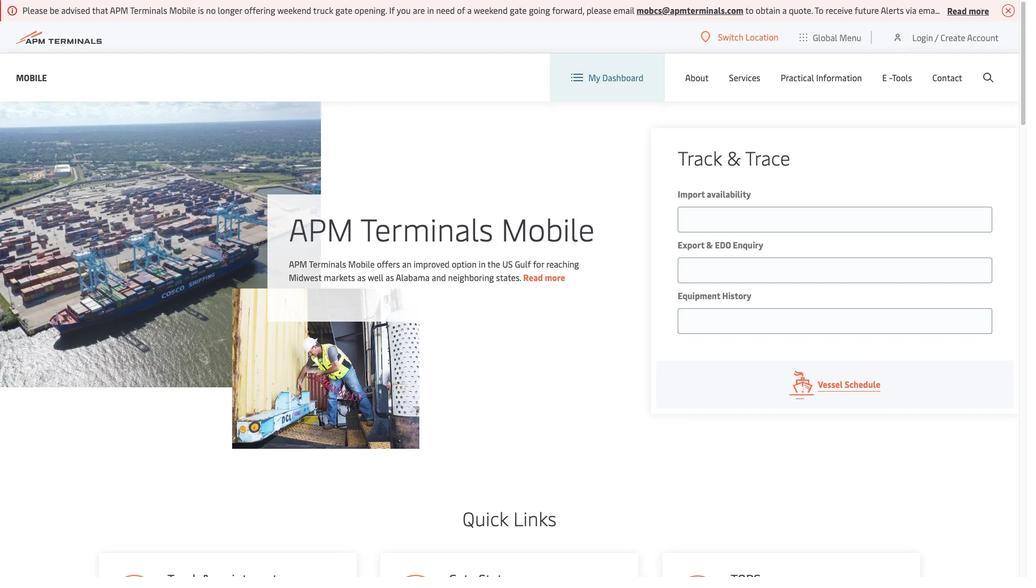 Task type: locate. For each thing, give the bounding box(es) containing it.
export & edo enquiry
[[678, 239, 764, 251]]

advised
[[61, 4, 90, 16]]

2 weekend from the left
[[474, 4, 508, 16]]

in inside apm terminals mobile offers an improved option in the us gulf for reaching midwest markets as well as alabama and neighboring states.
[[479, 258, 486, 270]]

1 vertical spatial apm
[[289, 207, 353, 250]]

apm terminals mobile
[[289, 207, 595, 250]]

equipment
[[678, 290, 721, 302]]

0 vertical spatial read
[[948, 5, 967, 16]]

1 vertical spatial &
[[707, 239, 713, 251]]

tools
[[892, 72, 912, 83]]

&
[[727, 144, 741, 171], [707, 239, 713, 251]]

0 vertical spatial read more
[[948, 5, 989, 16]]

services button
[[729, 54, 761, 102]]

0 vertical spatial &
[[727, 144, 741, 171]]

please left close alert icon
[[973, 4, 998, 16]]

global menu
[[813, 31, 862, 43]]

2 vertical spatial apm
[[289, 258, 307, 270]]

weekend
[[277, 4, 311, 16], [474, 4, 508, 16]]

terminals inside apm terminals mobile offers an improved option in the us gulf for reaching midwest markets as well as alabama and neighboring states.
[[309, 258, 346, 270]]

1 vertical spatial read
[[524, 272, 543, 283]]

a right obtain
[[783, 4, 787, 16]]

please right forward,
[[587, 4, 612, 16]]

manager truck appointments - 53 image
[[394, 576, 439, 578]]

future
[[855, 4, 879, 16]]

in right are
[[427, 4, 434, 16]]

no
[[206, 4, 216, 16]]

export
[[678, 239, 705, 251]]

1 horizontal spatial more
[[969, 5, 989, 16]]

0 horizontal spatial terminals
[[130, 4, 167, 16]]

2 vertical spatial terminals
[[309, 258, 346, 270]]

/
[[935, 31, 939, 43]]

0 horizontal spatial as
[[357, 272, 366, 283]]

gate left going
[[510, 4, 527, 16]]

0 horizontal spatial a
[[467, 4, 472, 16]]

contact button
[[933, 54, 963, 102]]

read more
[[948, 5, 989, 16], [524, 272, 565, 283]]

2 horizontal spatial terminals
[[360, 207, 493, 250]]

mobile
[[169, 4, 196, 16], [16, 71, 47, 83], [501, 207, 595, 250], [348, 258, 375, 270]]

apmt icon 100 image
[[676, 576, 721, 578]]

more down reaching
[[545, 272, 565, 283]]

0 horizontal spatial read
[[524, 272, 543, 283]]

alabama
[[396, 272, 430, 283]]

1 horizontal spatial as
[[386, 272, 394, 283]]

a right of
[[467, 4, 472, 16]]

0 horizontal spatial please
[[587, 4, 612, 16]]

read
[[948, 5, 967, 16], [524, 272, 543, 283]]

opening.
[[355, 4, 387, 16]]

0 horizontal spatial &
[[707, 239, 713, 251]]

well
[[368, 272, 384, 283]]

1 horizontal spatial weekend
[[474, 4, 508, 16]]

create
[[941, 31, 966, 43]]

1 vertical spatial in
[[479, 258, 486, 270]]

truck
[[313, 4, 334, 16]]

terminals right that on the top of page
[[130, 4, 167, 16]]

if
[[389, 4, 395, 16]]

1 email from the left
[[614, 4, 635, 16]]

apm inside apm terminals mobile offers an improved option in the us gulf for reaching midwest markets as well as alabama and neighboring states.
[[289, 258, 307, 270]]

in
[[427, 4, 434, 16], [479, 258, 486, 270]]

obtain
[[756, 4, 781, 16]]

or
[[942, 4, 950, 16]]

as
[[357, 272, 366, 283], [386, 272, 394, 283]]

are
[[413, 4, 425, 16]]

1 horizontal spatial &
[[727, 144, 741, 171]]

practical information
[[781, 72, 862, 83]]

history
[[723, 290, 752, 302]]

1 vertical spatial terminals
[[360, 207, 493, 250]]

0 horizontal spatial gate
[[336, 4, 353, 16]]

edo
[[715, 239, 731, 251]]

read more down for
[[524, 272, 565, 283]]

-
[[890, 72, 892, 83]]

more inside button
[[969, 5, 989, 16]]

weekend right of
[[474, 4, 508, 16]]

more up account
[[969, 5, 989, 16]]

quote. to
[[789, 4, 824, 16]]

1 horizontal spatial gate
[[510, 4, 527, 16]]

contact
[[933, 72, 963, 83]]

vessel schedule link
[[657, 361, 1014, 409]]

as down offers
[[386, 272, 394, 283]]

my dashboard button
[[571, 54, 644, 102]]

in left 'the'
[[479, 258, 486, 270]]

0 horizontal spatial weekend
[[277, 4, 311, 16]]

read more up login / create account at top
[[948, 5, 989, 16]]

1 horizontal spatial in
[[479, 258, 486, 270]]

vessel
[[818, 379, 843, 391]]

of
[[457, 4, 465, 16]]

1 horizontal spatial terminals
[[309, 258, 346, 270]]

a
[[467, 4, 472, 16], [783, 4, 787, 16]]

mobcs@apmterminals.com
[[637, 4, 744, 16]]

1 as from the left
[[357, 272, 366, 283]]

1 horizontal spatial read
[[948, 5, 967, 16]]

0 horizontal spatial email
[[614, 4, 635, 16]]

sms,
[[952, 4, 971, 16]]

2 as from the left
[[386, 272, 394, 283]]

track
[[678, 144, 722, 171]]

read more for read more button
[[948, 5, 989, 16]]

states.
[[496, 272, 521, 283]]

1 horizontal spatial please
[[973, 4, 998, 16]]

import
[[678, 188, 705, 200]]

1 vertical spatial read more
[[524, 272, 565, 283]]

2 gate from the left
[[510, 4, 527, 16]]

read for read more button
[[948, 5, 967, 16]]

terminals up markets on the left of the page
[[309, 258, 346, 270]]

more for read more "link"
[[545, 272, 565, 283]]

as left the well in the left top of the page
[[357, 272, 366, 283]]

& left edo
[[707, 239, 713, 251]]

please be advised that apm terminals mobile is no longer offering weekend truck gate opening. if you are in need of a weekend gate going forward, please email mobcs@apmterminals.com to obtain a quote. to receive future alerts via email or sms, please
[[22, 4, 1000, 16]]

0 vertical spatial in
[[427, 4, 434, 16]]

is
[[198, 4, 204, 16]]

read up login / create account at top
[[948, 5, 967, 16]]

and
[[432, 272, 446, 283]]

apm
[[110, 4, 128, 16], [289, 207, 353, 250], [289, 258, 307, 270]]

1 weekend from the left
[[277, 4, 311, 16]]

1 horizontal spatial email
[[919, 4, 940, 16]]

read down for
[[524, 272, 543, 283]]

0 horizontal spatial read more
[[524, 272, 565, 283]]

longer
[[218, 4, 242, 16]]

please
[[587, 4, 612, 16], [973, 4, 998, 16]]

terminals up improved
[[360, 207, 493, 250]]

midwest
[[289, 272, 322, 283]]

1 vertical spatial more
[[545, 272, 565, 283]]

equipment history
[[678, 290, 752, 302]]

& left the "trace"
[[727, 144, 741, 171]]

terminals for apm terminals mobile offers an improved option in the us gulf for reaching midwest markets as well as alabama and neighboring states.
[[309, 258, 346, 270]]

that
[[92, 4, 108, 16]]

1 horizontal spatial a
[[783, 4, 787, 16]]

0 horizontal spatial more
[[545, 272, 565, 283]]

weekend left truck
[[277, 4, 311, 16]]

read inside button
[[948, 5, 967, 16]]

you
[[397, 4, 411, 16]]

practical information button
[[781, 54, 862, 102]]

1 horizontal spatial read more
[[948, 5, 989, 16]]

location
[[746, 31, 779, 43]]

0 vertical spatial more
[[969, 5, 989, 16]]

gate right truck
[[336, 4, 353, 16]]

1 gate from the left
[[336, 4, 353, 16]]

reaching
[[546, 258, 579, 270]]

0 vertical spatial terminals
[[130, 4, 167, 16]]



Task type: vqa. For each thing, say whether or not it's contained in the screenshot.
gate to the right
yes



Task type: describe. For each thing, give the bounding box(es) containing it.
global menu button
[[790, 21, 873, 53]]

2 please from the left
[[973, 4, 998, 16]]

read for read more "link"
[[524, 272, 543, 283]]

switch location button
[[701, 31, 779, 43]]

account
[[968, 31, 999, 43]]

alerts
[[881, 4, 904, 16]]

e -tools button
[[883, 54, 912, 102]]

close alert image
[[1002, 4, 1015, 17]]

global
[[813, 31, 838, 43]]

orange club loyalty program - 56 image
[[112, 576, 157, 578]]

my dashboard
[[589, 72, 644, 83]]

trace
[[745, 144, 791, 171]]

terminals for apm terminals mobile
[[360, 207, 493, 250]]

us
[[503, 258, 513, 270]]

2 a from the left
[[783, 4, 787, 16]]

option
[[452, 258, 477, 270]]

0 vertical spatial apm
[[110, 4, 128, 16]]

read more for read more "link"
[[524, 272, 565, 283]]

apm terminals mobile offers an improved option in the us gulf for reaching midwest markets as well as alabama and neighboring states.
[[289, 258, 579, 283]]

track & trace
[[678, 144, 791, 171]]

e
[[883, 72, 887, 83]]

read more button
[[948, 4, 989, 17]]

my
[[589, 72, 600, 83]]

2 email from the left
[[919, 4, 940, 16]]

improved
[[414, 258, 450, 270]]

1 please from the left
[[587, 4, 612, 16]]

mobile link
[[16, 71, 47, 84]]

forward,
[[552, 4, 585, 16]]

import availability
[[678, 188, 751, 200]]

mobcs@apmterminals.com link
[[637, 4, 744, 16]]

dashboard
[[603, 72, 644, 83]]

e -tools
[[883, 72, 912, 83]]

via
[[906, 4, 917, 16]]

enquiry
[[733, 239, 764, 251]]

quick links
[[463, 506, 557, 532]]

read more link
[[524, 272, 565, 283]]

vessel schedule
[[818, 379, 881, 391]]

going
[[529, 4, 550, 16]]

availability
[[707, 188, 751, 200]]

information
[[816, 72, 862, 83]]

offers
[[377, 258, 400, 270]]

quick
[[463, 506, 509, 532]]

be
[[50, 4, 59, 16]]

an
[[402, 258, 412, 270]]

0 horizontal spatial in
[[427, 4, 434, 16]]

login
[[913, 31, 933, 43]]

need
[[436, 4, 455, 16]]

please
[[22, 4, 48, 16]]

mobile inside apm terminals mobile offers an improved option in the us gulf for reaching midwest markets as well as alabama and neighboring states.
[[348, 258, 375, 270]]

about button
[[685, 54, 709, 102]]

more for read more button
[[969, 5, 989, 16]]

apm for apm terminals mobile
[[289, 207, 353, 250]]

menu
[[840, 31, 862, 43]]

login / create account
[[913, 31, 999, 43]]

switch
[[718, 31, 744, 43]]

practical
[[781, 72, 814, 83]]

apm for apm terminals mobile offers an improved option in the us gulf for reaching midwest markets as well as alabama and neighboring states.
[[289, 258, 307, 270]]

xin da yang zhou  docked at apm terminals mobile image
[[0, 102, 321, 388]]

to
[[746, 4, 754, 16]]

switch location
[[718, 31, 779, 43]]

gulf
[[515, 258, 531, 270]]

neighboring
[[448, 272, 494, 283]]

1 a from the left
[[467, 4, 472, 16]]

& for trace
[[727, 144, 741, 171]]

& for edo
[[707, 239, 713, 251]]

offering
[[244, 4, 275, 16]]

about
[[685, 72, 709, 83]]

schedule
[[845, 379, 881, 391]]

receive
[[826, 4, 853, 16]]

the
[[488, 258, 500, 270]]

markets
[[324, 272, 355, 283]]

mobile secondary image
[[232, 289, 419, 450]]

links
[[514, 506, 557, 532]]

login / create account link
[[893, 21, 999, 53]]

for
[[533, 258, 544, 270]]

services
[[729, 72, 761, 83]]



